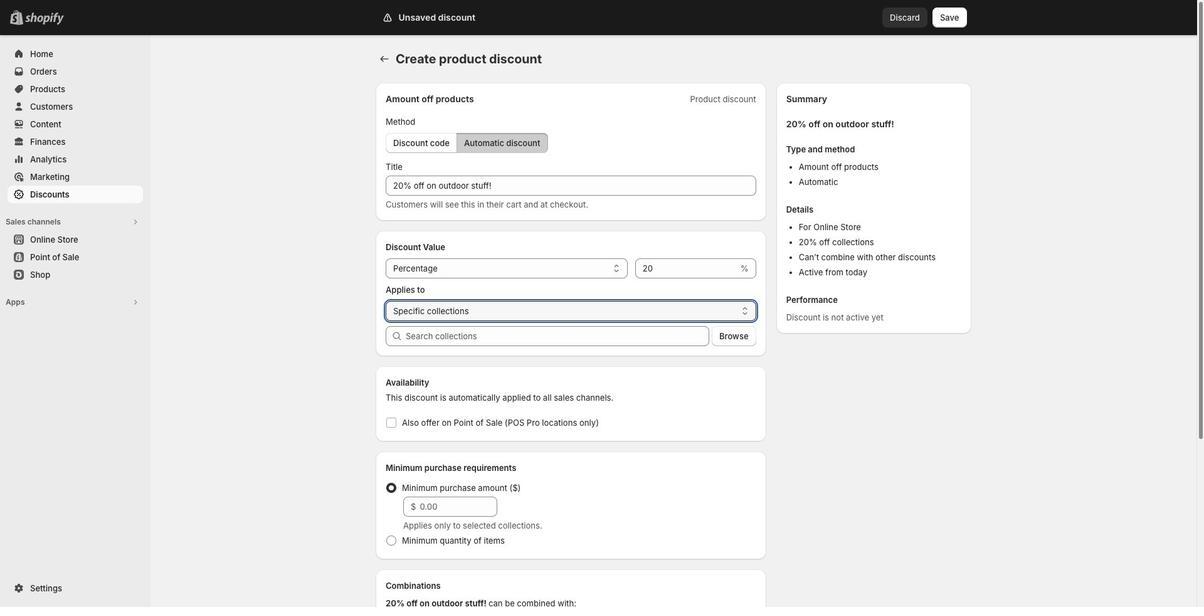 Task type: vqa. For each thing, say whether or not it's contained in the screenshot.
Search collections TEXT BOX
yes



Task type: describe. For each thing, give the bounding box(es) containing it.
shopify image
[[25, 13, 64, 25]]

0.00 text field
[[420, 497, 498, 517]]

Search collections text field
[[406, 326, 710, 346]]



Task type: locate. For each thing, give the bounding box(es) containing it.
None text field
[[386, 176, 756, 196], [635, 258, 738, 279], [386, 176, 756, 196], [635, 258, 738, 279]]



